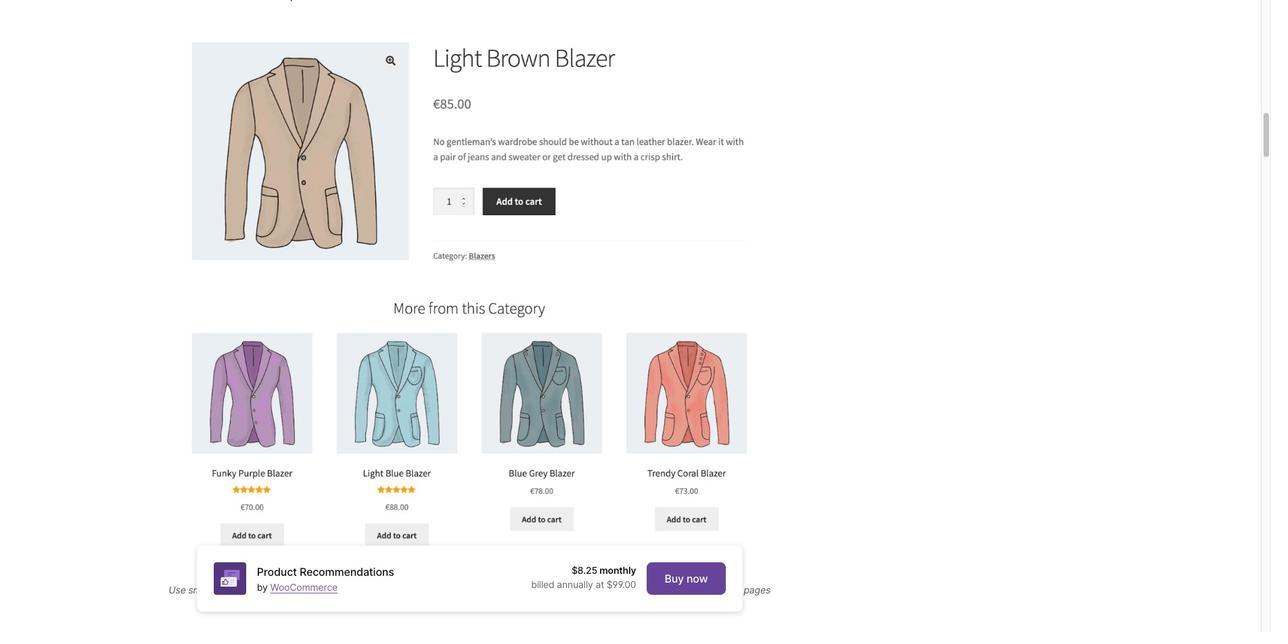 Task type: describe. For each thing, give the bounding box(es) containing it.
billed
[[531, 579, 555, 590]]

2 and from the left
[[647, 584, 663, 595]]

multiple
[[569, 584, 603, 595]]

conditions
[[352, 584, 399, 595]]

monthly
[[600, 564, 636, 576]]

smart
[[188, 584, 214, 595]]

,
[[242, 584, 245, 595]]

1 and from the left
[[294, 584, 310, 595]]

product
[[257, 565, 297, 578]]

products
[[606, 584, 644, 595]]

use
[[169, 584, 186, 595]]

buy
[[665, 572, 684, 585]]

recommendations
[[300, 565, 394, 578]]

$99.00
[[607, 579, 636, 590]]

at inside $8.25 monthly billed annually at $99.00
[[596, 579, 604, 590]]

at inside use smart filters , amplifiers and visibility conditions to create recommendation recipes for multiple products and product category pages at once.
[[452, 598, 461, 609]]

now
[[687, 572, 708, 585]]

visibility
[[313, 584, 350, 595]]

buy now link
[[647, 562, 726, 595]]

woocommerce link
[[270, 581, 338, 593]]

create
[[413, 584, 441, 595]]

create upsells, cross sells and related products in bulk, by category or tag. image
[[166, 21, 773, 572]]

annually
[[557, 579, 593, 590]]

woocommerce
[[270, 581, 338, 593]]

product
[[666, 584, 700, 595]]

filters
[[216, 584, 242, 595]]



Task type: vqa. For each thing, say whether or not it's contained in the screenshot.
Close tooltip icon
no



Task type: locate. For each thing, give the bounding box(es) containing it.
1 horizontal spatial and
[[647, 584, 663, 595]]

product recommendations by woocommerce
[[257, 565, 394, 593]]

and left buy
[[647, 584, 663, 595]]

$8.25 monthly billed annually at $99.00
[[529, 564, 636, 590]]

to
[[402, 584, 410, 595]]

by
[[257, 581, 268, 593]]

amplifiers
[[247, 584, 291, 595]]

at down $8.25
[[596, 579, 604, 590]]

0 horizontal spatial at
[[452, 598, 461, 609]]

for
[[554, 584, 566, 595]]

recommendation
[[443, 584, 517, 595]]

category
[[703, 584, 742, 595]]

use smart filters , amplifiers and visibility conditions to create recommendation recipes for multiple products and product category pages at once.
[[169, 584, 771, 609]]

and
[[294, 584, 310, 595], [647, 584, 663, 595]]

0 vertical spatial at
[[596, 579, 604, 590]]

0 horizontal spatial and
[[294, 584, 310, 595]]

recipes
[[520, 584, 552, 595]]

1 horizontal spatial at
[[596, 579, 604, 590]]

at left once. on the left of the page
[[452, 598, 461, 609]]

and left visibility
[[294, 584, 310, 595]]

once.
[[463, 598, 487, 609]]

buy now
[[665, 572, 708, 585]]

1 vertical spatial at
[[452, 598, 461, 609]]

pages
[[744, 584, 771, 595]]

at
[[596, 579, 604, 590], [452, 598, 461, 609]]

$8.25
[[572, 564, 598, 576]]



